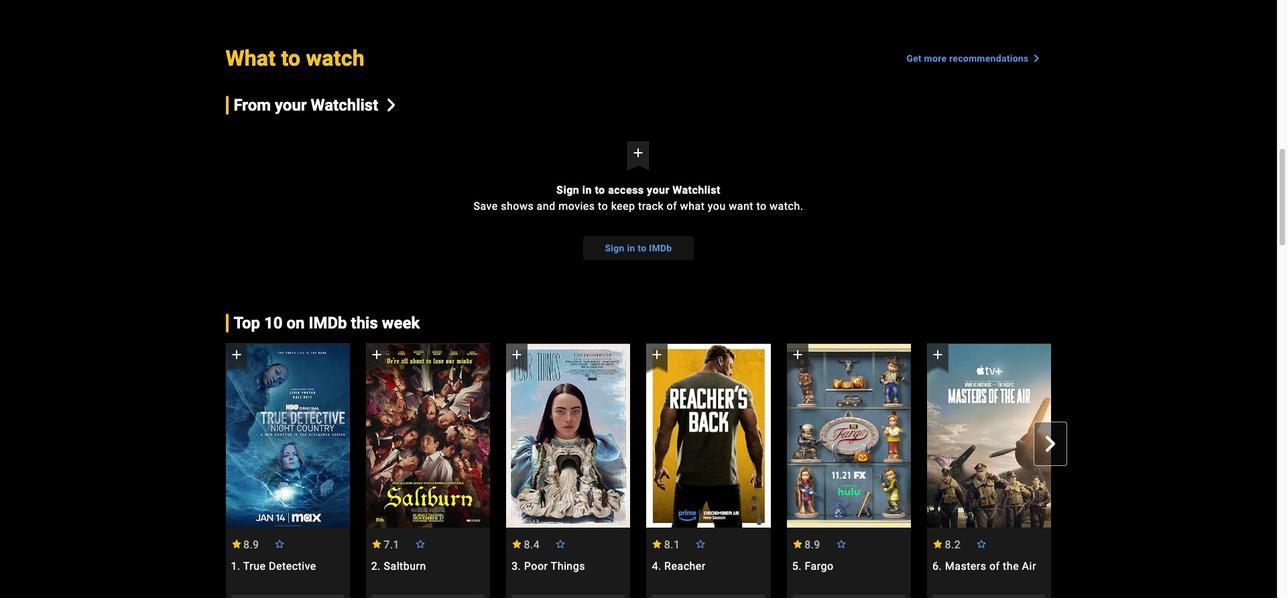 Task type: locate. For each thing, give the bounding box(es) containing it.
imdb down track
[[649, 243, 672, 253]]

get
[[907, 53, 922, 63]]

1 horizontal spatial sign
[[605, 243, 625, 253]]

star border inline image for of
[[976, 540, 987, 548]]

sign up movies
[[557, 184, 580, 196]]

access
[[608, 184, 644, 196]]

2 star border inline image from the left
[[976, 540, 987, 548]]

1 8.9 from the left
[[243, 538, 259, 551]]

add image for 4.
[[649, 347, 666, 363]]

8.2
[[945, 538, 961, 551]]

in up movies
[[583, 184, 592, 196]]

sign in to imdb button
[[584, 236, 694, 260]]

star border inline image up things
[[555, 540, 566, 548]]

star inline image up 1.
[[231, 540, 242, 548]]

1 horizontal spatial of
[[990, 560, 1000, 573]]

what
[[226, 45, 276, 71]]

1 horizontal spatial watchlist
[[673, 184, 721, 196]]

1 vertical spatial imdb
[[309, 314, 347, 332]]

your right from
[[275, 96, 307, 114]]

8.9 up true
[[243, 538, 259, 551]]

6. masters of the air image
[[928, 344, 1052, 527]]

star border inline image up saltburn
[[415, 540, 426, 548]]

4. reacher link
[[647, 560, 771, 587]]

group containing 8.2
[[928, 344, 1052, 598]]

watchlist
[[311, 96, 378, 114], [673, 184, 721, 196]]

reacher
[[665, 560, 706, 573]]

star border inline image up the 5. fargo link
[[836, 540, 847, 548]]

chevron right inline image
[[385, 99, 398, 112]]

add image for 8.4
[[509, 347, 525, 363]]

6. masters of the air link
[[928, 560, 1052, 587]]

1 vertical spatial in
[[627, 243, 635, 253]]

2 star inline image from the left
[[371, 540, 382, 548]]

1 vertical spatial your
[[647, 184, 670, 196]]

0 horizontal spatial star border inline image
[[555, 540, 566, 548]]

to inside button
[[638, 243, 647, 253]]

your up track
[[647, 184, 670, 196]]

star border inline image up 1. true detective
[[275, 540, 285, 548]]

get more recommendations
[[907, 53, 1029, 63]]

0 vertical spatial imdb
[[649, 243, 672, 253]]

masters
[[945, 560, 987, 573]]

star inline image
[[231, 540, 242, 548], [371, 540, 382, 548], [512, 540, 523, 548], [652, 540, 663, 548], [793, 540, 803, 548]]

1 star border inline image from the left
[[275, 540, 285, 548]]

3. poor things link
[[506, 560, 631, 587]]

in inside sign in to access your watchlist save shows and movies to keep track of what you want to watch.
[[583, 184, 592, 196]]

star border inline image
[[275, 540, 285, 548], [415, 540, 426, 548], [696, 540, 706, 548], [836, 540, 847, 548]]

3 add image from the left
[[790, 347, 806, 363]]

2 add image from the left
[[649, 347, 666, 363]]

add image
[[369, 347, 385, 363], [509, 347, 525, 363]]

1. true detective image
[[226, 344, 350, 527]]

0 vertical spatial your
[[275, 96, 307, 114]]

1 star border inline image from the left
[[555, 540, 566, 548]]

1 horizontal spatial your
[[647, 184, 670, 196]]

2 star border inline image from the left
[[415, 540, 426, 548]]

watchlist up what
[[673, 184, 721, 196]]

star border inline image for reacher
[[696, 540, 706, 548]]

to down track
[[638, 243, 647, 253]]

movies
[[559, 200, 595, 212]]

sign for imdb
[[605, 243, 625, 253]]

star inline image for 3.
[[512, 540, 523, 548]]

star inline image for 5.
[[793, 540, 803, 548]]

0 vertical spatial in
[[583, 184, 592, 196]]

1 horizontal spatial 8.9
[[805, 538, 821, 551]]

in down keep
[[627, 243, 635, 253]]

1 horizontal spatial imdb
[[649, 243, 672, 253]]

sign inside sign in to access your watchlist save shows and movies to keep track of what you want to watch.
[[557, 184, 580, 196]]

keep
[[611, 200, 635, 212]]

star border inline image up 6. masters of the air
[[976, 540, 987, 548]]

get more recommendations button
[[896, 46, 1052, 70]]

star inline image for 2.
[[371, 540, 382, 548]]

4 add image from the left
[[930, 347, 946, 363]]

1 horizontal spatial in
[[627, 243, 635, 253]]

1 add image from the left
[[369, 347, 385, 363]]

star border inline image up reacher
[[696, 540, 706, 548]]

to right want
[[757, 200, 767, 212]]

in inside sign in to imdb button
[[627, 243, 635, 253]]

imdb for on
[[309, 314, 347, 332]]

more
[[925, 53, 947, 63]]

1 vertical spatial of
[[990, 560, 1000, 573]]

2. saltburn link
[[366, 560, 490, 587]]

0 vertical spatial sign
[[557, 184, 580, 196]]

5. fargo image
[[787, 344, 911, 527]]

what to watch
[[226, 45, 365, 71]]

to left access
[[595, 184, 605, 196]]

air
[[1022, 560, 1037, 573]]

star inline image left 8.1
[[652, 540, 663, 548]]

8.9 up the 5. fargo
[[805, 538, 821, 551]]

add image
[[228, 347, 244, 363], [649, 347, 666, 363], [790, 347, 806, 363], [930, 347, 946, 363]]

to
[[281, 45, 301, 71], [595, 184, 605, 196], [598, 200, 608, 212], [757, 200, 767, 212], [638, 243, 647, 253]]

8.9
[[243, 538, 259, 551], [805, 538, 821, 551]]

add image for 1.
[[228, 347, 244, 363]]

3. poor things
[[512, 560, 585, 573]]

8.4
[[524, 538, 540, 551]]

4. reacher
[[652, 560, 706, 573]]

1 vertical spatial sign
[[605, 243, 625, 253]]

group
[[210, 344, 1068, 598], [226, 344, 350, 598], [226, 344, 350, 528], [366, 344, 490, 598], [366, 344, 490, 528], [506, 344, 631, 598], [506, 344, 631, 528], [647, 344, 771, 598], [647, 344, 771, 528], [787, 344, 911, 598], [787, 344, 911, 528], [928, 344, 1052, 598], [928, 344, 1052, 528]]

star inline image left 8.4 on the left
[[512, 540, 523, 548]]

of
[[667, 200, 677, 212], [990, 560, 1000, 573]]

to left keep
[[598, 200, 608, 212]]

sign down keep
[[605, 243, 625, 253]]

of inside '6. masters of the air' link
[[990, 560, 1000, 573]]

1 vertical spatial watchlist
[[673, 184, 721, 196]]

0 horizontal spatial sign
[[557, 184, 580, 196]]

imdb right on on the bottom left of page
[[309, 314, 347, 332]]

0 horizontal spatial in
[[583, 184, 592, 196]]

star inline image left 7.1
[[371, 540, 382, 548]]

8.9 for fargo
[[805, 538, 821, 551]]

fargo
[[805, 560, 834, 573]]

sign in to access your watchlist save shows and movies to keep track of what you want to watch.
[[474, 184, 804, 212]]

sign inside button
[[605, 243, 625, 253]]

1 horizontal spatial star border inline image
[[976, 540, 987, 548]]

you
[[708, 200, 726, 212]]

on
[[287, 314, 305, 332]]

imdb inside button
[[649, 243, 672, 253]]

watchlist left chevron right inline image
[[311, 96, 378, 114]]

0 vertical spatial of
[[667, 200, 677, 212]]

the
[[1003, 560, 1019, 573]]

your inside sign in to access your watchlist save shows and movies to keep track of what you want to watch.
[[647, 184, 670, 196]]

0 horizontal spatial of
[[667, 200, 677, 212]]

0 horizontal spatial 8.9
[[243, 538, 259, 551]]

top 10 on imdb this week
[[234, 314, 420, 332]]

0 horizontal spatial imdb
[[309, 314, 347, 332]]

imdb
[[649, 243, 672, 253], [309, 314, 347, 332]]

star inline image up 5.
[[793, 540, 803, 548]]

4 star inline image from the left
[[652, 540, 663, 548]]

2 add image from the left
[[509, 347, 525, 363]]

0 horizontal spatial watchlist
[[311, 96, 378, 114]]

1 horizontal spatial add image
[[509, 347, 525, 363]]

5. fargo link
[[787, 560, 911, 587]]

star border inline image
[[555, 540, 566, 548], [976, 540, 987, 548]]

1. true detective
[[231, 560, 316, 573]]

3 star border inline image from the left
[[696, 540, 706, 548]]

1 star inline image from the left
[[231, 540, 242, 548]]

5 star inline image from the left
[[793, 540, 803, 548]]

your
[[275, 96, 307, 114], [647, 184, 670, 196]]

3 star inline image from the left
[[512, 540, 523, 548]]

4 star border inline image from the left
[[836, 540, 847, 548]]

1 add image from the left
[[228, 347, 244, 363]]

star border inline image for things
[[555, 540, 566, 548]]

group containing 7.1
[[366, 344, 490, 598]]

in for access
[[583, 184, 592, 196]]

in
[[583, 184, 592, 196], [627, 243, 635, 253]]

of left what
[[667, 200, 677, 212]]

sign
[[557, 184, 580, 196], [605, 243, 625, 253]]

group containing 8.1
[[647, 344, 771, 598]]

0 horizontal spatial add image
[[369, 347, 385, 363]]

2.
[[371, 560, 381, 573]]

2 8.9 from the left
[[805, 538, 821, 551]]

of left the
[[990, 560, 1000, 573]]

watch.
[[770, 200, 804, 212]]



Task type: vqa. For each thing, say whether or not it's contained in the screenshot.
4. Reacher link at the bottom of page
yes



Task type: describe. For each thing, give the bounding box(es) containing it.
this
[[351, 314, 378, 332]]

to right what
[[281, 45, 301, 71]]

shows
[[501, 200, 534, 212]]

from your watchlist
[[234, 96, 378, 114]]

saltburn
[[384, 560, 426, 573]]

and
[[537, 200, 556, 212]]

1.
[[231, 560, 241, 573]]

1. true detective link
[[226, 560, 350, 587]]

4.
[[652, 560, 662, 573]]

2. saltburn
[[371, 560, 426, 573]]

3.
[[512, 560, 521, 573]]

poor
[[524, 560, 548, 573]]

from your watchlist link
[[226, 96, 398, 115]]

sign for access
[[557, 184, 580, 196]]

add image for 6.
[[930, 347, 946, 363]]

chevron right inline image
[[1043, 436, 1059, 452]]

6. masters of the air
[[933, 560, 1037, 573]]

imdb for to
[[649, 243, 672, 253]]

top
[[234, 314, 260, 332]]

add image for 5.
[[790, 347, 806, 363]]

track
[[638, 200, 664, 212]]

watchlist inside sign in to access your watchlist save shows and movies to keep track of what you want to watch.
[[673, 184, 721, 196]]

0 vertical spatial watchlist
[[311, 96, 378, 114]]

group containing 8.4
[[506, 344, 631, 598]]

3. poor things image
[[506, 344, 631, 527]]

star border inline image for saltburn
[[415, 540, 426, 548]]

save
[[474, 200, 498, 212]]

5.
[[793, 560, 802, 573]]

star inline image
[[933, 540, 944, 548]]

0 horizontal spatial your
[[275, 96, 307, 114]]

want
[[729, 200, 754, 212]]

of inside sign in to access your watchlist save shows and movies to keep track of what you want to watch.
[[667, 200, 677, 212]]

star border inline image for true
[[275, 540, 285, 548]]

week
[[382, 314, 420, 332]]

recommendations
[[950, 53, 1029, 63]]

in for imdb
[[627, 243, 635, 253]]

8.9 for true
[[243, 538, 259, 551]]

watch
[[306, 45, 365, 71]]

add image for 7.1
[[369, 347, 385, 363]]

6.
[[933, 560, 942, 573]]

10
[[264, 314, 283, 332]]

detective
[[269, 560, 316, 573]]

from
[[234, 96, 271, 114]]

7.1
[[384, 538, 400, 551]]

4. reacher image
[[647, 344, 771, 527]]

star inline image for 1.
[[231, 540, 242, 548]]

star border inline image for fargo
[[836, 540, 847, 548]]

things
[[551, 560, 585, 573]]

2. saltburn image
[[366, 344, 490, 527]]

8.1
[[664, 538, 680, 551]]

chevron right image
[[1029, 50, 1045, 66]]

true
[[243, 560, 266, 573]]

what
[[680, 200, 705, 212]]

5. fargo
[[793, 560, 834, 573]]

sign in to imdb
[[605, 243, 672, 253]]

star inline image for 4.
[[652, 540, 663, 548]]



